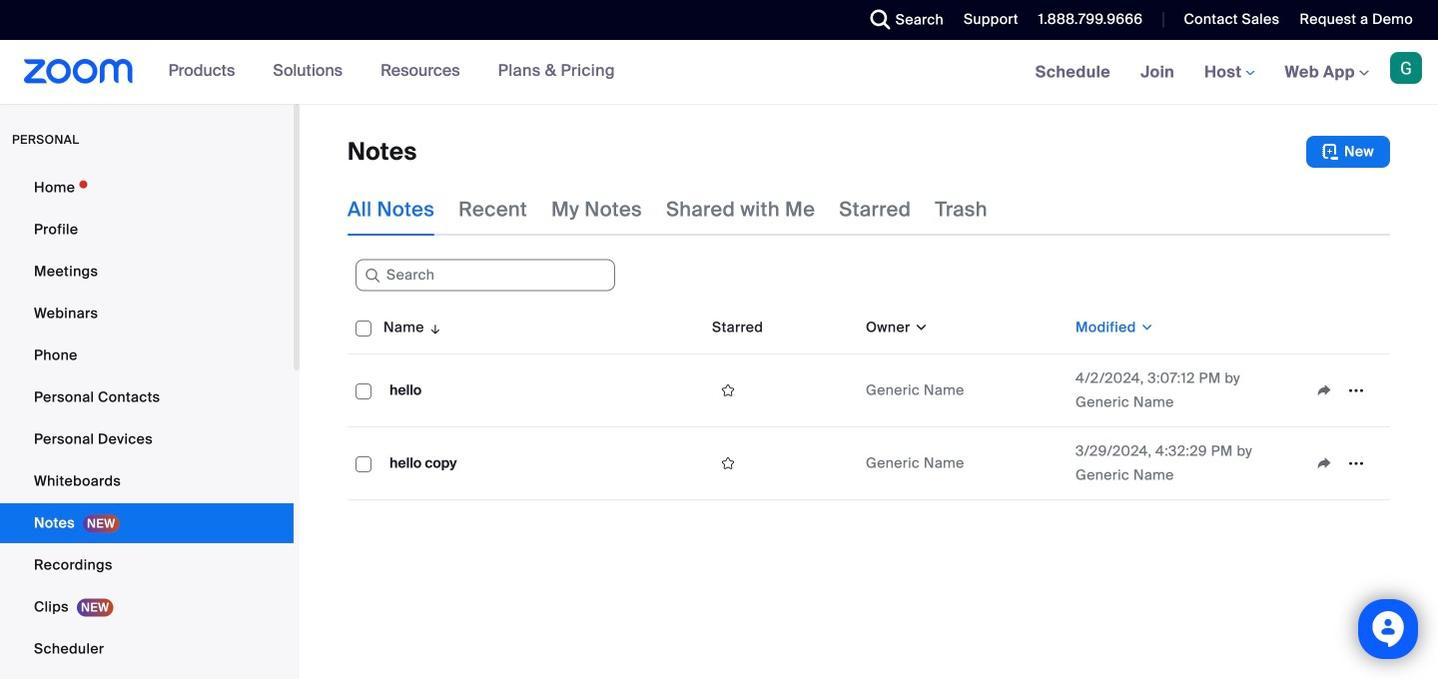 Task type: vqa. For each thing, say whether or not it's contained in the screenshot.
find
no



Task type: describe. For each thing, give the bounding box(es) containing it.
share image for more options for hello copy image
[[1309, 455, 1341, 473]]

tabs of all notes page tab list
[[348, 184, 988, 236]]

more options for hello image
[[1341, 382, 1373, 400]]

zoom logo image
[[24, 59, 134, 84]]

hello copy unstarred image
[[712, 455, 744, 473]]

Search text field
[[356, 260, 616, 292]]

application for hello copy unstarred icon
[[1309, 449, 1383, 479]]



Task type: locate. For each thing, give the bounding box(es) containing it.
share image for more options for hello image
[[1309, 382, 1341, 400]]

application
[[348, 302, 1391, 501], [1309, 376, 1383, 406], [1309, 449, 1383, 479]]

hello unstarred image
[[712, 382, 744, 400]]

share image up more options for hello copy image
[[1309, 382, 1341, 400]]

personal menu menu
[[0, 168, 294, 680]]

product information navigation
[[153, 40, 630, 104]]

application for hello unstarred icon
[[1309, 376, 1383, 406]]

share image
[[1309, 382, 1341, 400], [1309, 455, 1341, 473]]

arrow down image
[[425, 316, 443, 340]]

1 share image from the top
[[1309, 382, 1341, 400]]

banner
[[0, 40, 1439, 105]]

meetings navigation
[[1021, 40, 1439, 105]]

0 vertical spatial share image
[[1309, 382, 1341, 400]]

more options for hello copy image
[[1341, 455, 1373, 473]]

1 vertical spatial share image
[[1309, 455, 1341, 473]]

profile picture image
[[1391, 52, 1423, 84]]

share image down more options for hello image
[[1309, 455, 1341, 473]]

2 share image from the top
[[1309, 455, 1341, 473]]



